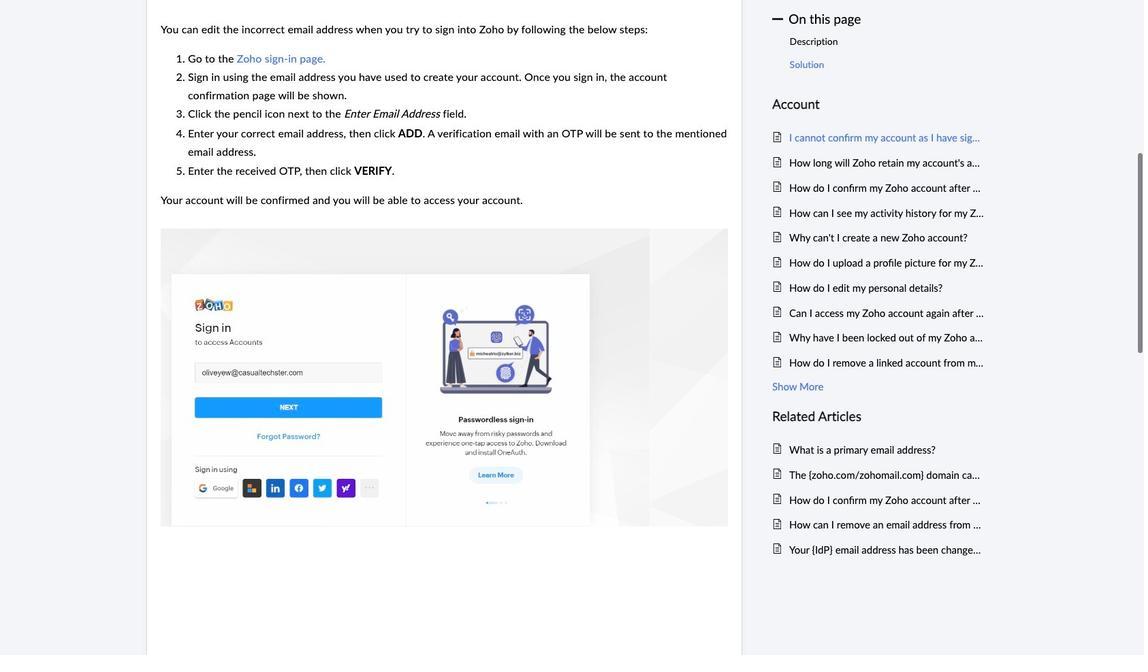 Task type: locate. For each thing, give the bounding box(es) containing it.
0 vertical spatial heading
[[772, 94, 984, 115]]

1 vertical spatial heading
[[772, 407, 984, 428]]

heading
[[772, 94, 984, 115], [772, 407, 984, 428]]

a gif showing how to edit the email address that is registered incorrectly. image
[[161, 229, 728, 527]]



Task type: vqa. For each thing, say whether or not it's contained in the screenshot.
bottom heading
yes



Task type: describe. For each thing, give the bounding box(es) containing it.
1 heading from the top
[[772, 94, 984, 115]]

2 heading from the top
[[772, 407, 984, 428]]



